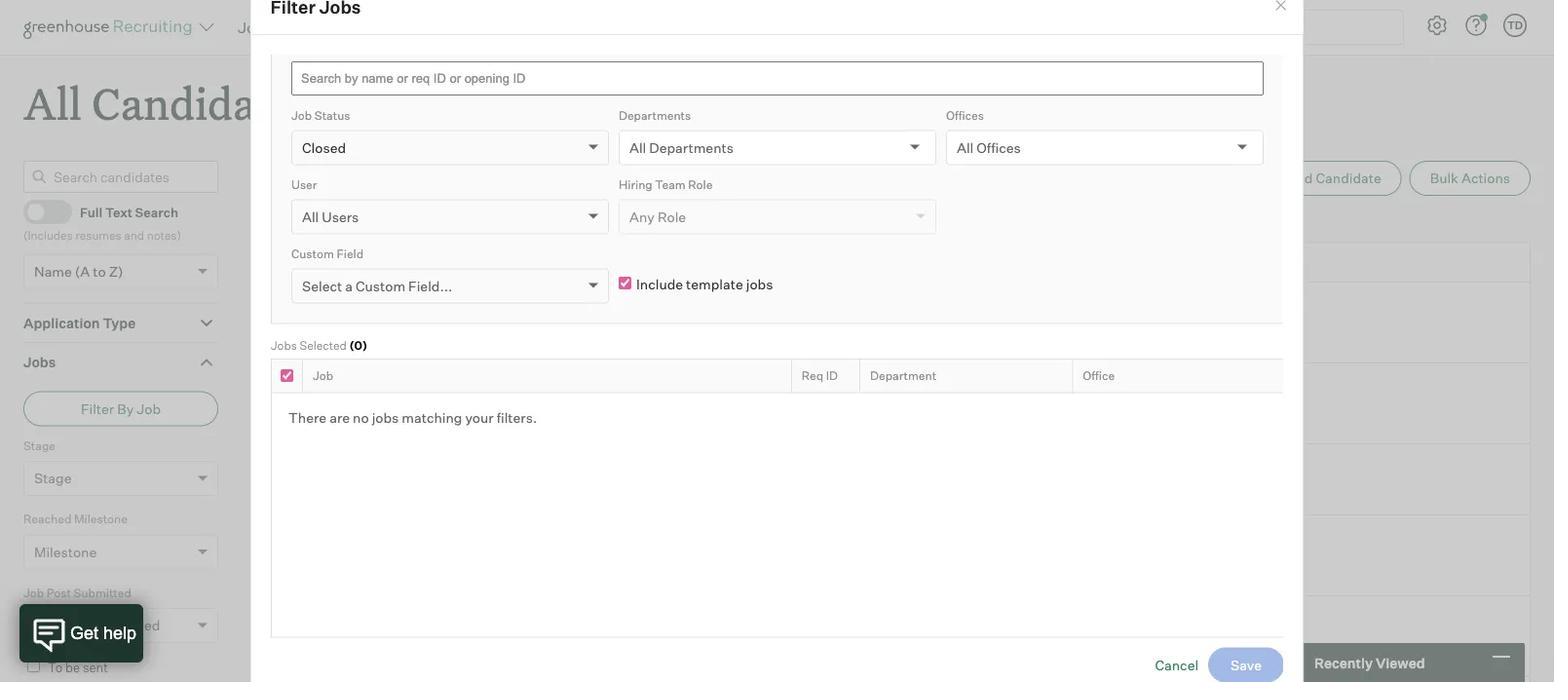 Task type: vqa. For each thing, say whether or not it's contained in the screenshot.
The 6:46
no



Task type: locate. For each thing, give the bounding box(es) containing it.
1 vertical spatial (19)
[[643, 384, 668, 401]]

1 horizontal spatial name
[[268, 255, 301, 270]]

all candidates
[[23, 74, 314, 132]]

role right team
[[688, 177, 712, 191]]

to left the z)
[[93, 263, 106, 280]]

(19) for test (19)
[[643, 384, 668, 401]]

(19)
[[643, 303, 668, 320], [643, 384, 668, 401]]

department
[[870, 368, 936, 382]]

1 vertical spatial candidates
[[92, 74, 314, 132]]

zach brock engineering manager
[[273, 383, 390, 422]]

0 vertical spatial (19)
[[643, 303, 668, 320]]

0 vertical spatial to
[[93, 263, 106, 280]]

z)
[[109, 263, 123, 280]]

post
[[47, 585, 71, 600], [61, 617, 90, 634]]

jobs
[[238, 18, 273, 37], [387, 210, 416, 225], [270, 337, 297, 352], [23, 354, 56, 371]]

filter by job button
[[23, 392, 218, 427]]

filter
[[81, 400, 114, 417]]

marketing specialist at apple
[[273, 326, 433, 341]]

1 vertical spatial departments
[[649, 138, 733, 155]]

1 horizontal spatial jobs
[[746, 275, 773, 292]]

2 interview from the left
[[810, 326, 861, 341]]

test for test (19)
[[604, 384, 640, 401]]

1 test from the top
[[604, 303, 640, 320]]

to left schedule
[[672, 326, 683, 341]]

job inside button
[[137, 400, 161, 417]]

all for all offices
[[957, 138, 973, 155]]

0 horizontal spatial name
[[34, 263, 72, 280]]

1 horizontal spatial interview
[[810, 326, 861, 341]]

all
[[23, 74, 82, 132], [629, 138, 646, 155], [957, 138, 973, 155], [302, 207, 318, 224]]

Search by name or req ID or opening ID field
[[291, 61, 1264, 95]]

post up to be sent
[[61, 617, 90, 634]]

marketing
[[273, 326, 329, 341]]

jobs right template
[[746, 275, 773, 292]]

td
[[1508, 19, 1523, 32]]

custom
[[291, 246, 334, 261], [355, 277, 405, 294]]

candidate
[[1316, 170, 1382, 187]]

1 vertical spatial custom
[[355, 277, 405, 294]]

submitted
[[74, 585, 131, 600], [93, 617, 160, 634]]

interview to schedule for technical interview link
[[601, 324, 866, 343]]

search
[[135, 204, 178, 220]]

1 (19) from the top
[[643, 303, 668, 320]]

name (a to z)
[[34, 263, 123, 280]]

baker
[[324, 302, 367, 321]]

submitted up sent
[[93, 617, 160, 634]]

candidates right jobs link at the top left of the page
[[289, 18, 372, 37]]

1 horizontal spatial to
[[672, 326, 683, 341]]

1 vertical spatial add
[[1287, 170, 1313, 187]]

0 vertical spatial test
[[604, 303, 640, 320]]

hiring
[[618, 177, 652, 191]]

to be sent
[[48, 660, 108, 676]]

(19) inside test (19) interview to schedule for technical interview
[[643, 303, 668, 320]]

To be sent checkbox
[[27, 660, 40, 673]]

name
[[268, 255, 301, 270], [34, 263, 72, 280]]

1 horizontal spatial custom
[[355, 277, 405, 294]]

0 horizontal spatial add
[[598, 18, 628, 37]]

departments up all departments
[[618, 108, 691, 122]]

users
[[321, 207, 359, 224]]

2 (19) from the top
[[643, 384, 668, 401]]

0 horizontal spatial interview
[[619, 326, 669, 341]]

0 vertical spatial job post submitted
[[23, 585, 131, 600]]

1 vertical spatial test
[[604, 384, 640, 401]]

at
[[387, 326, 398, 341]]

role
[[688, 177, 712, 191], [657, 207, 686, 224]]

active
[[265, 210, 303, 225]]

0 vertical spatial role
[[688, 177, 712, 191]]

submitted down reached milestone element
[[74, 585, 131, 600]]

0 vertical spatial jobs
[[746, 275, 773, 292]]

open
[[352, 210, 384, 225]]

2 test from the top
[[604, 384, 640, 401]]

offices
[[946, 108, 984, 122], [976, 138, 1021, 155]]

donna baker has been in technical interview for more than 14 days image
[[370, 310, 387, 321]]

custom up select
[[291, 246, 334, 261]]

zach
[[273, 383, 310, 402]]

departments
[[618, 108, 691, 122], [649, 138, 733, 155]]

reports
[[388, 18, 446, 37]]

0 vertical spatial add
[[598, 18, 628, 37]]

interview
[[619, 326, 669, 341], [810, 326, 861, 341]]

name down active
[[268, 255, 301, 270]]

1 horizontal spatial add
[[1287, 170, 1313, 187]]

departments up team
[[649, 138, 733, 155]]

interview up id
[[810, 326, 861, 341]]

1 vertical spatial stage
[[34, 470, 72, 487]]

add for add
[[598, 18, 628, 37]]

1 vertical spatial role
[[657, 207, 686, 224]]

candidate reports are now available! apply filters and select "view in app" element
[[1062, 161, 1240, 196]]

candidates
[[289, 18, 372, 37], [92, 74, 314, 132]]

jobs right no
[[372, 408, 398, 425]]

role right "any"
[[657, 207, 686, 224]]

add
[[598, 18, 628, 37], [1287, 170, 1313, 187]]

integrations
[[461, 18, 550, 37]]

milestone down 'stage' element
[[74, 512, 128, 527]]

cancel link
[[1155, 656, 1198, 673]]

include template jobs
[[636, 275, 773, 292]]

(a
[[75, 263, 90, 280]]

0 horizontal spatial custom
[[291, 246, 334, 261]]

jobs selected (0)
[[270, 337, 367, 352]]

req
[[801, 368, 823, 382]]

job post submitted
[[23, 585, 131, 600], [34, 617, 160, 634]]

candidates link
[[289, 18, 372, 37]]

job post submitted down reached milestone element
[[23, 585, 131, 600]]

0 horizontal spatial jobs
[[372, 408, 398, 425]]

filter by job
[[81, 400, 161, 417]]

Include template jobs checkbox
[[618, 276, 631, 289]]

1 vertical spatial to
[[672, 326, 683, 341]]

(includes
[[23, 228, 73, 242]]

0 vertical spatial milestone
[[74, 512, 128, 527]]

custom field
[[291, 246, 363, 261]]

to
[[48, 660, 63, 676]]

reached
[[23, 512, 71, 527]]

0 vertical spatial post
[[47, 585, 71, 600]]

post down reached
[[47, 585, 71, 600]]

custom up donna baker has been in technical interview for more than 14 days icon
[[355, 277, 405, 294]]

candidates down jobs link at the top left of the page
[[92, 74, 314, 132]]

name for name (a to z)
[[34, 263, 72, 280]]

there are no jobs matching your filters.
[[288, 408, 537, 425]]

bulk actions link
[[1410, 161, 1531, 196]]

resumes
[[75, 228, 121, 242]]

showing
[[252, 168, 308, 185]]

greenhouse recruiting image
[[23, 16, 199, 39]]

add inside popup button
[[598, 18, 628, 37]]

jobs left candidates link
[[238, 18, 273, 37]]

milestone down the reached milestone
[[34, 544, 97, 561]]

Search candidates field
[[23, 161, 218, 193]]

test inside test (19) interview to schedule for technical interview
[[604, 303, 640, 320]]

job post submitted up sent
[[34, 617, 160, 634]]

1 vertical spatial post
[[61, 617, 90, 634]]

application
[[23, 315, 100, 332]]

selected
[[299, 337, 346, 352]]

1 horizontal spatial role
[[688, 177, 712, 191]]

all for all users
[[302, 207, 318, 224]]

name left (a
[[34, 263, 72, 280]]

and
[[124, 228, 144, 242]]

full
[[80, 204, 103, 220]]

specialist
[[331, 326, 385, 341]]

select a custom field...
[[302, 277, 452, 294]]

integrations link
[[461, 18, 550, 37]]

no
[[352, 408, 369, 425]]

user
[[291, 177, 317, 191]]

0 horizontal spatial role
[[657, 207, 686, 224]]

interview down include
[[619, 326, 669, 341]]

stage element
[[23, 436, 218, 510]]

a
[[345, 277, 352, 294]]

0 vertical spatial custom
[[291, 246, 334, 261]]

showing 37
[[252, 168, 327, 185]]

to
[[93, 263, 106, 280], [672, 326, 683, 341]]

all for all departments
[[629, 138, 646, 155]]

None checkbox
[[280, 369, 293, 382]]

jobs
[[746, 275, 773, 292], [372, 408, 398, 425]]



Task type: describe. For each thing, give the bounding box(es) containing it.
any
[[629, 207, 654, 224]]

checkmark image
[[32, 204, 47, 218]]

your
[[465, 408, 493, 425]]

jobs link
[[238, 18, 273, 37]]

schedule
[[685, 326, 735, 341]]

req id
[[801, 368, 838, 382]]

full text search (includes resumes and notes)
[[23, 204, 181, 242]]

template
[[686, 275, 743, 292]]

brock
[[313, 383, 356, 402]]

be
[[65, 660, 80, 676]]

add candidate
[[1287, 170, 1382, 187]]

office
[[1083, 368, 1115, 382]]

1 vertical spatial submitted
[[93, 617, 160, 634]]

jobs down donna
[[270, 337, 297, 352]]

select
[[302, 277, 342, 294]]

apple
[[401, 326, 433, 341]]

1 vertical spatial offices
[[976, 138, 1021, 155]]

all offices
[[957, 138, 1021, 155]]

filters.
[[496, 408, 537, 425]]

recently
[[1315, 654, 1373, 671]]

job status
[[291, 108, 350, 122]]

0 vertical spatial offices
[[946, 108, 984, 122]]

all users
[[302, 207, 359, 224]]

matching
[[401, 408, 462, 425]]

bulk actions
[[1431, 170, 1511, 187]]

sent
[[83, 660, 108, 676]]

actions
[[1462, 170, 1511, 187]]

by
[[117, 400, 134, 417]]

viewed
[[1376, 654, 1426, 671]]

bulk
[[1431, 170, 1459, 187]]

close image
[[1273, 0, 1289, 13]]

field
[[336, 246, 363, 261]]

name (a to z) option
[[34, 263, 123, 280]]

add for add candidate
[[1287, 170, 1313, 187]]

zach brock link
[[273, 383, 356, 405]]

0 vertical spatial stage
[[23, 438, 56, 453]]

donna
[[273, 302, 321, 321]]

cancel
[[1155, 656, 1198, 673]]

to inside test (19) interview to schedule for technical interview
[[672, 326, 683, 341]]

td button
[[1504, 14, 1527, 37]]

test (19)
[[604, 384, 668, 401]]

add candidate link
[[1248, 161, 1402, 196]]

0 vertical spatial departments
[[618, 108, 691, 122]]

jobs right open
[[387, 210, 416, 225]]

(0)
[[349, 337, 367, 352]]

field...
[[408, 277, 452, 294]]

add button
[[573, 10, 676, 45]]

there
[[288, 408, 326, 425]]

any role
[[629, 207, 686, 224]]

all departments
[[629, 138, 733, 155]]

td button
[[1500, 10, 1531, 41]]

engineering
[[273, 407, 339, 422]]

1 vertical spatial jobs
[[372, 408, 398, 425]]

donna baker
[[273, 302, 367, 321]]

closed option
[[302, 138, 346, 155]]

technical
[[755, 326, 808, 341]]

configure image
[[1426, 14, 1449, 37]]

jobs down application
[[23, 354, 56, 371]]

(19) for test (19) interview to schedule for technical interview
[[643, 303, 668, 320]]

notes)
[[147, 228, 181, 242]]

open jobs
[[352, 210, 416, 225]]

test for test (19) interview to schedule for technical interview
[[604, 303, 640, 320]]

include
[[636, 275, 683, 292]]

1 vertical spatial job post submitted
[[34, 617, 160, 634]]

test (19) interview to schedule for technical interview
[[604, 303, 861, 341]]

team
[[655, 177, 685, 191]]

0 vertical spatial submitted
[[74, 585, 131, 600]]

donna baker link
[[273, 302, 367, 324]]

status
[[314, 108, 350, 122]]

1 interview from the left
[[619, 326, 669, 341]]

Search text field
[[1228, 13, 1386, 41]]

name for name
[[268, 255, 301, 270]]

hiring team role
[[618, 177, 712, 191]]

0 vertical spatial candidates
[[289, 18, 372, 37]]

reached milestone element
[[23, 510, 218, 584]]

reached milestone
[[23, 512, 128, 527]]

manager
[[342, 407, 390, 422]]

for
[[737, 326, 752, 341]]

application type
[[23, 315, 136, 332]]

37
[[311, 168, 327, 185]]

type
[[103, 315, 136, 332]]

text
[[105, 204, 132, 220]]

are
[[329, 408, 349, 425]]

id
[[826, 368, 838, 382]]

recently viewed
[[1315, 654, 1426, 671]]

1 vertical spatial milestone
[[34, 544, 97, 561]]

reports link
[[388, 18, 446, 37]]

job post submitted element
[[23, 584, 218, 657]]

0 horizontal spatial to
[[93, 263, 106, 280]]



